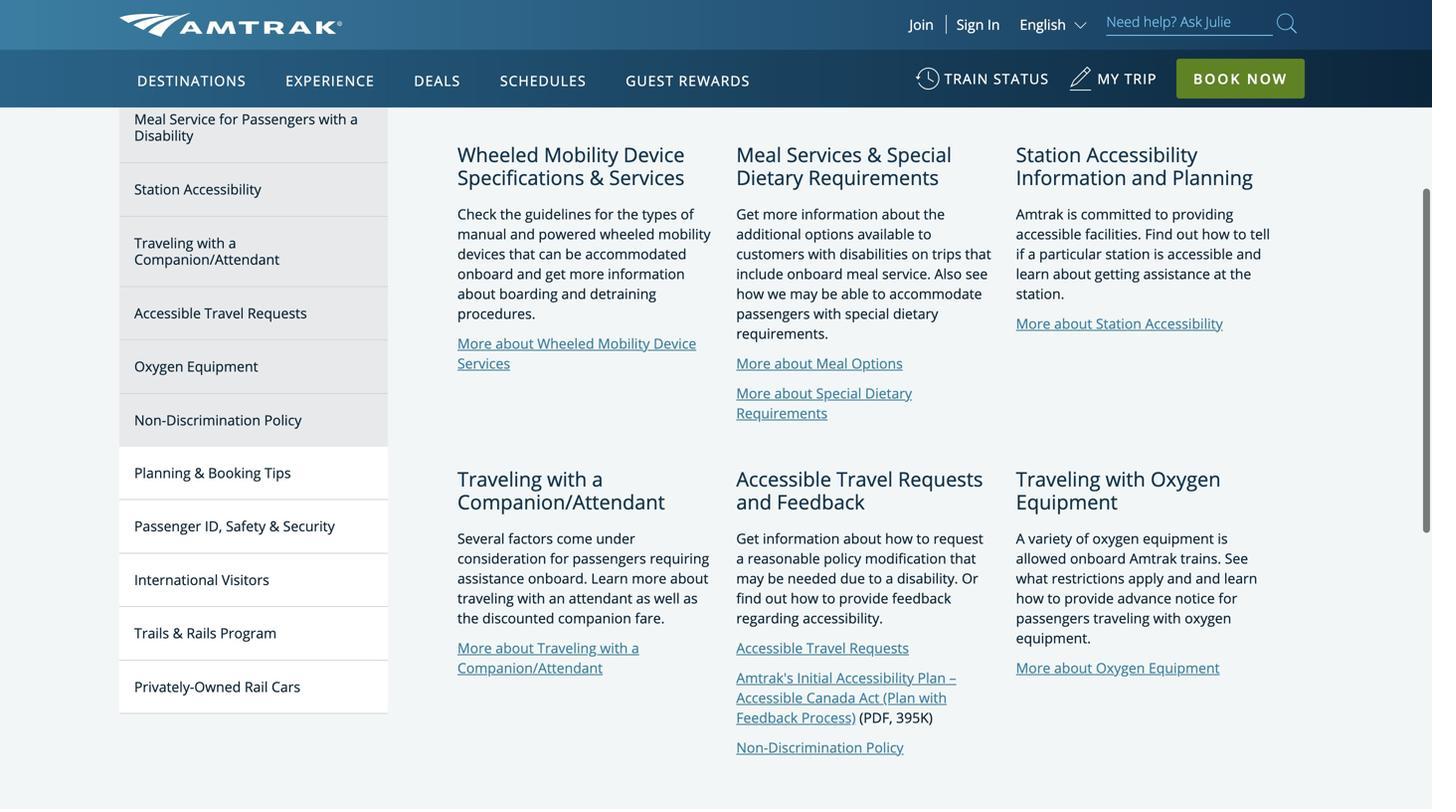 Task type: locate. For each thing, give the bounding box(es) containing it.
about inside amtrak is committed to providing accessible facilities. find out how to tell if a particular station is accessible and learn about getting assistance at the station.
[[1054, 264, 1092, 283]]

0 horizontal spatial amtrak
[[1017, 204, 1064, 223]]

0 vertical spatial policy
[[264, 410, 302, 429]]

station inside secondary navigation
[[134, 180, 180, 198]]

2 vertical spatial more
[[632, 569, 667, 588]]

equipment inside 'link'
[[187, 357, 258, 376]]

1 horizontal spatial services
[[610, 163, 685, 191]]

traveling down 'station accessibility'
[[134, 233, 194, 252]]

traveling with a companion/attendant up come
[[458, 465, 665, 515]]

get inside get information about how to request a reasonable policy modification that may be needed due to a disability. or find out how to provide feedback regarding accessibility.
[[737, 529, 760, 548]]

amtrak image
[[119, 13, 343, 37]]

as right 'well' at the bottom of the page
[[684, 589, 698, 607]]

to down what
[[1048, 589, 1061, 607]]

requirements down the more about meal options at the top
[[737, 403, 828, 422]]

and down trains.
[[1196, 569, 1221, 588]]

0 vertical spatial learn
[[1017, 264, 1050, 283]]

0 horizontal spatial may
[[737, 569, 764, 588]]

train status
[[945, 69, 1050, 88]]

accessible
[[605, 19, 671, 38], [1097, 59, 1163, 78], [134, 303, 201, 322], [737, 465, 832, 493], [737, 638, 803, 657], [737, 688, 803, 707]]

a down station accessibility link at the top left of the page
[[229, 233, 236, 252]]

if
[[1017, 244, 1025, 263]]

meal inside meal service for passengers with a disability
[[134, 109, 166, 128]]

non-discrimination policy
[[134, 410, 302, 429], [737, 738, 904, 757]]

1 vertical spatial non-discrimination policy
[[737, 738, 904, 757]]

0 vertical spatial planning
[[1173, 163, 1254, 191]]

non-discrimination policy link up booking
[[119, 394, 388, 447]]

my trip button
[[1069, 60, 1158, 108]]

1 vertical spatial wheeled
[[538, 334, 595, 353]]

& up available
[[868, 141, 882, 168]]

privately-
[[134, 677, 194, 696]]

oxygen for more about oxygen equipment
[[1097, 658, 1146, 677]]

device inside wheeled mobility device specifications & services
[[624, 141, 685, 168]]

station for station accessibility
[[134, 180, 180, 198]]

0 vertical spatial special
[[887, 141, 952, 168]]

for inside meal service for passengers with a disability
[[219, 109, 238, 128]]

traveling down advance
[[1094, 608, 1150, 627]]

1 vertical spatial planning
[[134, 463, 191, 482]]

include
[[737, 264, 784, 283]]

1 horizontal spatial service
[[817, 19, 863, 38]]

travel for bottom accessible travel requests link
[[807, 638, 846, 657]]

non- down oxygen equipment
[[134, 410, 166, 429]]

fare.
[[635, 608, 665, 627]]

dietary inside meal services & special dietary requirements
[[737, 163, 804, 191]]

1 vertical spatial learn
[[1225, 569, 1258, 588]]

non- for the non-discrimination policy link to the top
[[134, 410, 166, 429]]

non-discrimination policy up "planning & booking tips"
[[134, 410, 302, 429]]

traveling up discounted
[[458, 589, 514, 607]]

and up committed
[[1132, 163, 1168, 191]]

2 vertical spatial be
[[768, 569, 784, 588]]

2 vertical spatial information
[[763, 529, 840, 548]]

1 horizontal spatial as
[[684, 589, 698, 607]]

requests up oxygen equipment 'link'
[[248, 303, 307, 322]]

1 vertical spatial oxygen
[[1151, 465, 1222, 493]]

accessible up particular
[[1017, 224, 1082, 243]]

provide inside get information about how to request a reasonable policy modification that may be needed due to a disability. or find out how to provide feedback regarding accessibility.
[[840, 589, 889, 607]]

requests
[[248, 303, 307, 322], [899, 465, 984, 493], [850, 638, 910, 657]]

equipment inside traveling with oxygen equipment
[[1017, 488, 1118, 515]]

1 horizontal spatial may
[[790, 284, 818, 303]]

policy
[[824, 549, 862, 568]]

0 vertical spatial non-
[[134, 410, 166, 429]]

1 horizontal spatial out
[[1177, 224, 1199, 243]]

1 vertical spatial accessible
[[1168, 244, 1234, 263]]

2 horizontal spatial services
[[787, 141, 862, 168]]

for inside several factors come under consideration for passengers requiring assistance onboard. learn more about traveling with an attendant as well as the discounted companion fare.
[[550, 549, 569, 568]]

2 provide from the left
[[1065, 589, 1115, 607]]

0 horizontal spatial accessible travel requests
[[134, 303, 307, 322]]

destinations button
[[129, 53, 254, 108]]

0 vertical spatial may
[[790, 284, 818, 303]]

about down requirements.
[[775, 354, 813, 373]]

get for meal services & special dietary requirements
[[737, 204, 760, 223]]

oxygen
[[134, 357, 184, 376], [1151, 465, 1222, 493], [1097, 658, 1146, 677]]

2 horizontal spatial passengers
[[1017, 608, 1090, 627]]

rails
[[187, 624, 217, 642]]

0 vertical spatial of
[[681, 204, 694, 223]]

amtrak
[[1017, 204, 1064, 223], [1130, 549, 1178, 568]]

0 vertical spatial traveling
[[458, 589, 514, 607]]

services down procedures.
[[458, 354, 510, 373]]

0 horizontal spatial oxygen
[[134, 357, 184, 376]]

experience button
[[278, 53, 383, 108]]

dietary up additional
[[737, 163, 804, 191]]

special inside more about special dietary requirements
[[817, 384, 862, 402]]

services inside wheeled mobility device specifications & services
[[610, 163, 685, 191]]

0 horizontal spatial accessible
[[1017, 224, 1082, 243]]

0 horizontal spatial as
[[636, 589, 651, 607]]

able
[[842, 284, 869, 303]]

apply
[[1129, 569, 1164, 588]]

0 vertical spatial travel
[[205, 303, 244, 322]]

passenger
[[134, 517, 201, 535]]

oxygen down notice
[[1185, 608, 1232, 627]]

banner
[[0, 0, 1433, 460]]

that inside check the guidelines for the types of manual and powered wheeled mobility devices that can be accommodated onboard and get more information about boarding and detraining procedures.
[[509, 244, 535, 263]]

services up types
[[610, 163, 685, 191]]

regarding
[[737, 608, 800, 627]]

assistance left at
[[1144, 264, 1211, 283]]

discrimination down "process)"
[[769, 738, 863, 757]]

now
[[1248, 69, 1289, 88]]

more about station accessibility
[[1017, 314, 1224, 333]]

device down detraining
[[654, 334, 697, 353]]

1 vertical spatial assistance
[[458, 569, 525, 588]]

specifications
[[458, 163, 585, 191]]

0 horizontal spatial non-discrimination policy link
[[119, 394, 388, 447]]

come
[[557, 529, 593, 548]]

at
[[1214, 264, 1227, 283]]

1 vertical spatial information
[[608, 264, 685, 283]]

0 vertical spatial dietary
[[737, 163, 804, 191]]

0 vertical spatial wheeled
[[458, 141, 539, 168]]

1 vertical spatial get
[[737, 529, 760, 548]]

attendant
[[569, 589, 633, 607]]

the inside get more information about the additional options available to customers with disabilities on trips that include onboard meal service. also see how we may be able to accommodate passengers with special dietary requirements.
[[924, 204, 945, 223]]

canada
[[807, 688, 856, 707]]

0 vertical spatial accessible travel requests
[[134, 303, 307, 322]]

available
[[858, 224, 915, 243]]

feedback
[[777, 488, 865, 515], [737, 708, 798, 727]]

discrimination
[[166, 410, 261, 429], [769, 738, 863, 757]]

trails & rails program link
[[119, 607, 388, 661]]

services inside more about wheeled mobility device services
[[458, 354, 510, 373]]

trip
[[1125, 69, 1158, 88]]

mobility up guidelines
[[544, 141, 619, 168]]

to left tell
[[1234, 224, 1247, 243]]

2 get from the top
[[737, 529, 760, 548]]

amtrak up apply
[[1130, 549, 1178, 568]]

as
[[636, 589, 651, 607], [684, 589, 698, 607]]

0 vertical spatial assistance
[[1144, 264, 1211, 283]]

1 vertical spatial non-
[[737, 738, 769, 757]]

deals button
[[406, 53, 469, 108]]

traveling inside several factors come under consideration for passengers requiring assistance onboard. learn more about traveling with an attendant as well as the discounted companion fare.
[[458, 589, 514, 607]]

get inside get more information about the additional options available to customers with disabilities on trips that include onboard meal service. also see how we may be able to accommodate passengers with special dietary requirements.
[[737, 204, 760, 223]]

companion/attendant inside secondary navigation
[[134, 250, 280, 269]]

wheeled
[[600, 224, 655, 243]]

policy up tips
[[264, 410, 302, 429]]

how down providing
[[1203, 224, 1230, 243]]

requirements inside more about special dietary requirements
[[737, 403, 828, 422]]

onboard down options
[[787, 264, 843, 283]]

more about traveling with a companion/attendant
[[458, 638, 640, 677]]

1 vertical spatial traveling with a companion/attendant
[[458, 465, 665, 515]]

companion/attendant inside more about traveling with a companion/attendant
[[458, 658, 603, 677]]

consideration
[[458, 549, 547, 568]]

0 vertical spatial passengers
[[737, 304, 810, 323]]

oxygen inside 'link'
[[134, 357, 184, 376]]

0 horizontal spatial is
[[1068, 204, 1078, 223]]

station down getting
[[1097, 314, 1142, 333]]

oxygen inside traveling with oxygen equipment
[[1151, 465, 1222, 493]]

be down the powered
[[566, 244, 582, 263]]

traveling inside traveling with oxygen equipment
[[1017, 465, 1101, 493]]

service left animals
[[817, 19, 863, 38]]

non-discrimination policy down "process)"
[[737, 738, 904, 757]]

may up the find
[[737, 569, 764, 588]]

requirements up available
[[809, 163, 939, 191]]

as up fare.
[[636, 589, 651, 607]]

trains.
[[1181, 549, 1222, 568]]

meal service for passengers with a disability link
[[119, 93, 388, 163]]

0 horizontal spatial onboard
[[458, 264, 514, 283]]

mobility down detraining
[[598, 334, 650, 353]]

is down information
[[1068, 204, 1078, 223]]

more for more about service animals
[[737, 19, 771, 38]]

0 vertical spatial information
[[802, 204, 879, 223]]

1 horizontal spatial of
[[1076, 529, 1090, 548]]

travel for top accessible travel requests link
[[205, 303, 244, 322]]

schedules link
[[492, 50, 595, 107]]

we
[[768, 284, 787, 303]]

0 vertical spatial mobility
[[544, 141, 619, 168]]

about inside more about accessible thruway bus service
[[1055, 59, 1093, 78]]

1 horizontal spatial non-
[[737, 738, 769, 757]]

a variety of oxygen equipment is allowed onboard amtrak trains. see what restrictions apply and and learn how to provide advance notice for passengers traveling with oxygen equipment.
[[1017, 529, 1258, 647]]

station down disability
[[134, 180, 180, 198]]

accessible inside more about accessible thruway bus service
[[1097, 59, 1163, 78]]

& left rails
[[173, 624, 183, 642]]

1 horizontal spatial meal
[[737, 141, 782, 168]]

1 vertical spatial device
[[654, 334, 697, 353]]

more about wheeled mobility device services
[[458, 334, 697, 373]]

2 vertical spatial requests
[[850, 638, 910, 657]]

guest rewards
[[626, 71, 751, 90]]

about up procedures.
[[458, 284, 496, 303]]

amtrak's
[[737, 668, 794, 687]]

to inside a variety of oxygen equipment is allowed onboard amtrak trains. see what restrictions apply and and learn how to provide advance notice for passengers traveling with oxygen equipment.
[[1048, 589, 1061, 607]]

be down reasonable
[[768, 569, 784, 588]]

policy down (pdf,
[[867, 738, 904, 757]]

1 vertical spatial station
[[134, 180, 180, 198]]

more about meal options link
[[737, 354, 903, 373]]

1 horizontal spatial learn
[[1225, 569, 1258, 588]]

2 vertical spatial equipment
[[1149, 658, 1220, 677]]

1 provide from the left
[[840, 589, 889, 607]]

destinations
[[137, 71, 246, 90]]

1 horizontal spatial accessible travel requests link
[[737, 638, 910, 657]]

the right at
[[1231, 264, 1252, 283]]

application inside banner
[[193, 166, 671, 445]]

about inside more about traveling with a companion/attendant
[[496, 638, 534, 657]]

of up mobility
[[681, 204, 694, 223]]

passengers up equipment.
[[1017, 608, 1090, 627]]

a
[[350, 109, 358, 128], [229, 233, 236, 252], [1029, 244, 1036, 263], [592, 465, 603, 493], [737, 549, 744, 568], [886, 569, 894, 588], [632, 638, 640, 657]]

more inside more about accessible thruway bus service
[[1017, 59, 1051, 78]]

services for more about wheeled mobility device services
[[458, 354, 510, 373]]

assistance inside amtrak is committed to providing accessible facilities. find out how to tell if a particular station is accessible and learn about getting assistance at the station.
[[1144, 264, 1211, 283]]

with down options
[[809, 244, 836, 263]]

get up additional
[[737, 204, 760, 223]]

2 horizontal spatial is
[[1218, 529, 1229, 548]]

and down tell
[[1237, 244, 1262, 263]]

information
[[802, 204, 879, 223], [608, 264, 685, 283], [763, 529, 840, 548]]

oxygen down traveling with oxygen equipment
[[1093, 529, 1140, 548]]

service down destinations
[[170, 109, 216, 128]]

station inside station accessibility information and planning
[[1017, 141, 1082, 168]]

of inside check the guidelines for the types of manual and powered wheeled mobility devices that can be accommodated onboard and get more information about boarding and detraining procedures.
[[681, 204, 694, 223]]

feedback inside the accessible travel requests and feedback
[[777, 488, 865, 515]]

2 horizontal spatial more
[[763, 204, 798, 223]]

1 horizontal spatial traveling
[[1094, 608, 1150, 627]]

accessible
[[1017, 224, 1082, 243], [1168, 244, 1234, 263]]

dietary
[[737, 163, 804, 191], [866, 384, 913, 402]]

more up additional
[[763, 204, 798, 223]]

meal for meal services & special dietary requirements
[[737, 141, 782, 168]]

out
[[1177, 224, 1199, 243], [766, 589, 788, 607]]

accessible up at
[[1168, 244, 1234, 263]]

1 horizontal spatial planning
[[1173, 163, 1254, 191]]

learn inside a variety of oxygen equipment is allowed onboard amtrak trains. see what restrictions apply and and learn how to provide advance notice for passengers traveling with oxygen equipment.
[[1225, 569, 1258, 588]]

0 horizontal spatial station
[[134, 180, 180, 198]]

0 horizontal spatial dietary
[[737, 163, 804, 191]]

needed
[[788, 569, 837, 588]]

to up on
[[919, 224, 932, 243]]

schedules
[[500, 71, 587, 90]]

passengers inside a variety of oxygen equipment is allowed onboard amtrak trains. see what restrictions apply and and learn how to provide advance notice for passengers traveling with oxygen equipment.
[[1017, 608, 1090, 627]]

how inside get more information about the additional options available to customers with disabilities on trips that include onboard meal service. also see how we may be able to accommodate passengers with special dietary requirements.
[[737, 284, 765, 303]]

passengers inside several factors come under consideration for passengers requiring assistance onboard. learn more about traveling with an attendant as well as the discounted companion fare.
[[573, 549, 647, 568]]

requests down the accessibility.
[[850, 638, 910, 657]]

privately-owned rail cars
[[134, 677, 301, 696]]

1 horizontal spatial amtrak
[[1130, 549, 1178, 568]]

with up equipment on the bottom right of the page
[[1106, 465, 1146, 493]]

2 as from the left
[[684, 589, 698, 607]]

accessibility up committed
[[1087, 141, 1198, 168]]

with down advance
[[1154, 608, 1182, 627]]

0 horizontal spatial provide
[[840, 589, 889, 607]]

passengers down we
[[737, 304, 810, 323]]

2 horizontal spatial service
[[1017, 79, 1063, 98]]

accessibility inside "amtrak's initial accessibility plan – accessible canada act (plan with feedback process)"
[[837, 668, 915, 687]]

get for accessible travel requests and feedback
[[737, 529, 760, 548]]

0 horizontal spatial special
[[817, 384, 862, 402]]

more about station accessibility link
[[1017, 314, 1224, 333]]

0 horizontal spatial passengers
[[573, 549, 647, 568]]

about inside check the guidelines for the types of manual and powered wheeled mobility devices that can be accommodated onboard and get more information about boarding and detraining procedures.
[[458, 284, 496, 303]]

planning inside secondary navigation
[[134, 463, 191, 482]]

1 vertical spatial passengers
[[573, 549, 647, 568]]

2 horizontal spatial meal
[[817, 354, 848, 373]]

about left my
[[1055, 59, 1093, 78]]

non- for rightmost the non-discrimination policy link
[[737, 738, 769, 757]]

more for more about traveling with a companion/attendant
[[458, 638, 492, 657]]

more inside more about wheeled mobility device services
[[458, 334, 492, 353]]

on
[[912, 244, 929, 263]]

amtrak up if
[[1017, 204, 1064, 223]]

planning & booking tips
[[134, 463, 291, 482]]

onboard.
[[528, 569, 588, 588]]

requests up request
[[899, 465, 984, 493]]

2 horizontal spatial onboard
[[1071, 549, 1127, 568]]

accessible travel requests up oxygen equipment
[[134, 303, 307, 322]]

0 vertical spatial companion/attendant
[[134, 250, 280, 269]]

more about reserving accessible space link
[[458, 19, 713, 38]]

guidelines
[[525, 204, 592, 223]]

onboard up "restrictions" on the bottom of page
[[1071, 549, 1127, 568]]

traveling with a companion/attendant
[[134, 233, 280, 269], [458, 465, 665, 515]]

0 vertical spatial amtrak
[[1017, 204, 1064, 223]]

travel up policy
[[837, 465, 893, 493]]

more for more about wheeled mobility device services
[[458, 334, 492, 353]]

more inside check the guidelines for the types of manual and powered wheeled mobility devices that can be accommodated onboard and get more information about boarding and detraining procedures.
[[570, 264, 605, 283]]

a right if
[[1029, 244, 1036, 263]]

2 horizontal spatial oxygen
[[1151, 465, 1222, 493]]

about down station. at the right top of the page
[[1055, 314, 1093, 333]]

1 vertical spatial may
[[737, 569, 764, 588]]

regions map image
[[193, 166, 671, 445]]

traveling
[[458, 589, 514, 607], [1094, 608, 1150, 627]]

international visitors
[[134, 570, 269, 589]]

1 horizontal spatial oxygen
[[1185, 608, 1232, 627]]

more for more about reserving accessible space
[[458, 19, 492, 38]]

0 vertical spatial traveling with a companion/attendant
[[134, 233, 280, 269]]

feedback up policy
[[777, 488, 865, 515]]

policy for the non-discrimination policy link to the top
[[264, 410, 302, 429]]

0 horizontal spatial assistance
[[458, 569, 525, 588]]

and
[[1132, 163, 1168, 191], [510, 224, 535, 243], [1237, 244, 1262, 263], [517, 264, 542, 283], [562, 284, 587, 303], [737, 488, 772, 515], [1168, 569, 1193, 588], [1196, 569, 1221, 588]]

with inside several factors come under consideration for passengers requiring assistance onboard. learn more about traveling with an attendant as well as the discounted companion fare.
[[518, 589, 546, 607]]

is
[[1068, 204, 1078, 223], [1154, 244, 1165, 263], [1218, 529, 1229, 548]]

travel inside secondary navigation
[[205, 303, 244, 322]]

more about service animals
[[737, 19, 918, 38]]

about down the more about meal options at the top
[[775, 384, 813, 402]]

more about oxygen equipment link
[[1017, 658, 1220, 677]]

about down particular
[[1054, 264, 1092, 283]]

a inside meal service for passengers with a disability
[[350, 109, 358, 128]]

1 vertical spatial requests
[[899, 465, 984, 493]]

a down experience
[[350, 109, 358, 128]]

options
[[805, 224, 854, 243]]

for left passengers
[[219, 109, 238, 128]]

with inside a variety of oxygen equipment is allowed onboard amtrak trains. see what restrictions apply and and learn how to provide advance notice for passengers traveling with oxygen equipment.
[[1154, 608, 1182, 627]]

0 vertical spatial oxygen
[[134, 357, 184, 376]]

with down able
[[814, 304, 842, 323]]

1 horizontal spatial more
[[632, 569, 667, 588]]

0 horizontal spatial non-discrimination policy
[[134, 410, 302, 429]]

is down find
[[1154, 244, 1165, 263]]

discrimination for the non-discrimination policy link to the top
[[166, 410, 261, 429]]

discrimination inside secondary navigation
[[166, 410, 261, 429]]

1 horizontal spatial discrimination
[[769, 738, 863, 757]]

plan
[[918, 668, 946, 687]]

accessible travel requests for bottom accessible travel requests link
[[737, 638, 910, 657]]

services inside meal services & special dietary requirements
[[787, 141, 862, 168]]

accessible travel requests link up oxygen equipment
[[119, 287, 388, 340]]

0 horizontal spatial meal
[[134, 109, 166, 128]]

passenger id, safety & security
[[134, 517, 335, 535]]

0 vertical spatial feedback
[[777, 488, 865, 515]]

traveling down companion
[[538, 638, 597, 657]]

non-
[[134, 410, 166, 429], [737, 738, 769, 757]]

with
[[319, 109, 347, 128], [197, 233, 225, 252], [809, 244, 836, 263], [814, 304, 842, 323], [547, 465, 587, 493], [1106, 465, 1146, 493], [518, 589, 546, 607], [1154, 608, 1182, 627], [600, 638, 628, 657], [920, 688, 947, 707]]

meal up additional
[[737, 141, 782, 168]]

2 vertical spatial passengers
[[1017, 608, 1090, 627]]

companion/attendant down discounted
[[458, 658, 603, 677]]

1 vertical spatial feedback
[[737, 708, 798, 727]]

and down "get"
[[562, 284, 587, 303]]

wheeled inside wheeled mobility device specifications & services
[[458, 141, 539, 168]]

information inside get more information about the additional options available to customers with disabilities on trips that include onboard meal service. also see how we may be able to accommodate passengers with special dietary requirements.
[[802, 204, 879, 223]]

more inside more about traveling with a companion/attendant
[[458, 638, 492, 657]]

traveling up variety
[[1017, 465, 1101, 493]]

1 vertical spatial requirements
[[737, 403, 828, 422]]

395k)
[[897, 708, 933, 727]]

about down requiring
[[671, 569, 709, 588]]

getting
[[1095, 264, 1140, 283]]

with down plan
[[920, 688, 947, 707]]

1 horizontal spatial station
[[1017, 141, 1082, 168]]

book now button
[[1177, 59, 1306, 99]]

about up policy
[[844, 529, 882, 548]]

information up reasonable
[[763, 529, 840, 548]]

1 vertical spatial dietary
[[866, 384, 913, 402]]

about inside more about wheeled mobility device services
[[496, 334, 534, 353]]

a down fare.
[[632, 638, 640, 657]]

get up reasonable
[[737, 529, 760, 548]]

privately-owned rail cars link
[[119, 661, 388, 714]]

0 vertical spatial out
[[1177, 224, 1199, 243]]

0 horizontal spatial equipment
[[187, 357, 258, 376]]

information up options
[[802, 204, 879, 223]]

about inside several factors come under consideration for passengers requiring assistance onboard. learn more about traveling with an attendant as well as the discounted companion fare.
[[671, 569, 709, 588]]

for inside a variety of oxygen equipment is allowed onboard amtrak trains. see what restrictions apply and and learn how to provide advance notice for passengers traveling with oxygen equipment.
[[1219, 589, 1238, 607]]

mobility inside wheeled mobility device specifications & services
[[544, 141, 619, 168]]

with inside more about traveling with a companion/attendant
[[600, 638, 628, 657]]

how down the include
[[737, 284, 765, 303]]

discrimination up "planning & booking tips"
[[166, 410, 261, 429]]

2 vertical spatial travel
[[807, 638, 846, 657]]

with up discounted
[[518, 589, 546, 607]]

accessibility down at
[[1146, 314, 1224, 333]]

be inside get information about how to request a reasonable policy modification that may be needed due to a disability. or find out how to provide feedback regarding accessibility.
[[768, 569, 784, 588]]

process)
[[802, 708, 856, 727]]

that left can
[[509, 244, 535, 263]]

0 horizontal spatial non-
[[134, 410, 166, 429]]

sign in button
[[957, 15, 1001, 34]]

onboard
[[458, 264, 514, 283], [787, 264, 843, 283], [1071, 549, 1127, 568]]

1 get from the top
[[737, 204, 760, 223]]

1 horizontal spatial accessible travel requests
[[737, 638, 910, 657]]

0 vertical spatial more
[[763, 204, 798, 223]]

0 horizontal spatial service
[[170, 109, 216, 128]]

1 vertical spatial accessible travel requests
[[737, 638, 910, 657]]

accessibility
[[1087, 141, 1198, 168], [184, 180, 261, 198], [1146, 314, 1224, 333], [837, 668, 915, 687]]

traveling inside secondary navigation
[[134, 233, 194, 252]]

1 vertical spatial special
[[817, 384, 862, 402]]

application
[[193, 166, 671, 445]]

equipment for traveling
[[1017, 488, 1118, 515]]

1 horizontal spatial traveling with a companion/attendant
[[458, 465, 665, 515]]

how inside a variety of oxygen equipment is allowed onboard amtrak trains. see what restrictions apply and and learn how to provide advance notice for passengers traveling with oxygen equipment.
[[1017, 589, 1044, 607]]



Task type: describe. For each thing, give the bounding box(es) containing it.
traveling with a companion/attendant inside traveling with a companion/attendant link
[[134, 233, 280, 269]]

several
[[458, 529, 505, 548]]

about down equipment.
[[1055, 658, 1093, 677]]

more for more about station accessibility
[[1017, 314, 1051, 333]]

discrimination for rightmost the non-discrimination policy link
[[769, 738, 863, 757]]

a inside more about traveling with a companion/attendant
[[632, 638, 640, 657]]

thruway
[[1167, 59, 1223, 78]]

meal
[[847, 264, 879, 283]]

more for more about special dietary requirements
[[737, 384, 771, 402]]

train
[[945, 69, 989, 88]]

mobility inside more about wheeled mobility device services
[[598, 334, 650, 353]]

also
[[935, 264, 962, 283]]

banner containing join
[[0, 0, 1433, 460]]

1 horizontal spatial is
[[1154, 244, 1165, 263]]

may inside get more information about the additional options available to customers with disabilities on trips that include onboard meal service. also see how we may be able to accommodate passengers with special dietary requirements.
[[790, 284, 818, 303]]

out inside amtrak is committed to providing accessible facilities. find out how to tell if a particular station is accessible and learn about getting assistance at the station.
[[1177, 224, 1199, 243]]

onboard inside a variety of oxygen equipment is allowed onboard amtrak trains. see what restrictions apply and and learn how to provide advance notice for passengers traveling with oxygen equipment.
[[1071, 549, 1127, 568]]

train status link
[[916, 60, 1050, 108]]

check
[[458, 204, 497, 223]]

notice
[[1176, 589, 1216, 607]]

0 vertical spatial accessible
[[1017, 224, 1082, 243]]

more about accessible thruway bus service
[[1017, 59, 1251, 98]]

more about special dietary requirements
[[737, 384, 913, 422]]

accessible inside the accessible travel requests and feedback
[[737, 465, 832, 493]]

well
[[654, 589, 680, 607]]

and inside station accessibility information and planning
[[1132, 163, 1168, 191]]

amtrak inside a variety of oxygen equipment is allowed onboard amtrak trains. see what restrictions apply and and learn how to provide advance notice for passengers traveling with oxygen equipment.
[[1130, 549, 1178, 568]]

more about wheeled mobility device services link
[[458, 334, 697, 373]]

search icon image
[[1278, 9, 1298, 37]]

how up modification
[[886, 529, 913, 548]]

procedures.
[[458, 304, 536, 323]]

how down needed
[[791, 589, 819, 607]]

companion
[[558, 608, 632, 627]]

more for more about meal options
[[737, 354, 771, 373]]

wheeled inside more about wheeled mobility device services
[[538, 334, 595, 353]]

about inside get more information about the additional options available to customers with disabilities on trips that include onboard meal service. also see how we may be able to accommodate passengers with special dietary requirements.
[[882, 204, 921, 223]]

mobility
[[659, 224, 711, 243]]

that inside get information about how to request a reasonable policy modification that may be needed due to a disability. or find out how to provide feedback regarding accessibility.
[[951, 549, 977, 568]]

international
[[134, 570, 218, 589]]

dietary inside more about special dietary requirements
[[866, 384, 913, 402]]

booking
[[208, 463, 261, 482]]

tips
[[265, 463, 291, 482]]

or
[[962, 569, 979, 588]]

accommodate
[[890, 284, 983, 303]]

the right check
[[500, 204, 522, 223]]

more inside get more information about the additional options available to customers with disabilities on trips that include onboard meal service. also see how we may be able to accommodate passengers with special dietary requirements.
[[763, 204, 798, 223]]

disability
[[134, 126, 193, 145]]

with up come
[[547, 465, 587, 493]]

dietary
[[894, 304, 939, 323]]

may inside get information about how to request a reasonable policy modification that may be needed due to a disability. or find out how to provide feedback regarding accessibility.
[[737, 569, 764, 588]]

more about reserving accessible space
[[458, 19, 713, 38]]

oxygen equipment
[[134, 357, 258, 376]]

how inside amtrak is committed to providing accessible facilities. find out how to tell if a particular station is accessible and learn about getting assistance at the station.
[[1203, 224, 1230, 243]]

station for station accessibility information and planning
[[1017, 141, 1082, 168]]

more for more about accessible thruway bus service
[[1017, 59, 1051, 78]]

accessibility inside station accessibility information and planning
[[1087, 141, 1198, 168]]

additional
[[737, 224, 802, 243]]

accessible travel requests and feedback
[[737, 465, 984, 515]]

more about meal options
[[737, 354, 903, 373]]

& left booking
[[194, 463, 205, 482]]

english button
[[1020, 15, 1092, 34]]

and inside amtrak is committed to providing accessible facilities. find out how to tell if a particular station is accessible and learn about getting assistance at the station.
[[1237, 244, 1262, 263]]

a up under
[[592, 465, 603, 493]]

requests inside the accessible travel requests and feedback
[[899, 465, 984, 493]]

onboard inside check the guidelines for the types of manual and powered wheeled mobility devices that can be accommodated onboard and get more information about boarding and detraining procedures.
[[458, 264, 514, 283]]

service.
[[883, 264, 931, 283]]

what
[[1017, 569, 1049, 588]]

id,
[[205, 517, 222, 535]]

station accessibility information and planning
[[1017, 141, 1254, 191]]

non-discrimination policy inside secondary navigation
[[134, 410, 302, 429]]

information inside check the guidelines for the types of manual and powered wheeled mobility devices that can be accommodated onboard and get more information about boarding and detraining procedures.
[[608, 264, 685, 283]]

secondary navigation
[[119, 0, 418, 802]]

be inside get more information about the additional options available to customers with disabilities on trips that include onboard meal service. also see how we may be able to accommodate passengers with special dietary requirements.
[[822, 284, 838, 303]]

about inside more about special dietary requirements
[[775, 384, 813, 402]]

meal for meal service for passengers with a disability
[[134, 109, 166, 128]]

& right safety
[[269, 517, 280, 535]]

special inside meal services & special dietary requirements
[[887, 141, 952, 168]]

in
[[988, 15, 1001, 34]]

with inside meal service for passengers with a disability
[[319, 109, 347, 128]]

requirements inside meal services & special dietary requirements
[[809, 163, 939, 191]]

that inside get more information about the additional options available to customers with disabilities on trips that include onboard meal service. also see how we may be able to accommodate passengers with special dietary requirements.
[[966, 244, 992, 263]]

service inside meal service for passengers with a disability
[[170, 109, 216, 128]]

a down modification
[[886, 569, 894, 588]]

manual
[[458, 224, 507, 243]]

get information about how to request a reasonable policy modification that may be needed due to a disability. or find out how to provide feedback regarding accessibility.
[[737, 529, 984, 627]]

with inside traveling with oxygen equipment
[[1106, 465, 1146, 493]]

can
[[539, 244, 562, 263]]

information inside get information about how to request a reasonable policy modification that may be needed due to a disability. or find out how to provide feedback regarding accessibility.
[[763, 529, 840, 548]]

rewards
[[679, 71, 751, 90]]

assistance inside several factors come under consideration for passengers requiring assistance onboard. learn more about traveling with an attendant as well as the discounted companion fare.
[[458, 569, 525, 588]]

join button
[[898, 15, 947, 34]]

wheeled mobility device specifications & services
[[458, 141, 685, 191]]

about left reserving
[[496, 19, 534, 38]]

1 horizontal spatial non-discrimination policy
[[737, 738, 904, 757]]

traveling with a companion/attendant link
[[119, 217, 388, 287]]

2 horizontal spatial station
[[1097, 314, 1142, 333]]

detraining
[[590, 284, 657, 303]]

and up "boarding"
[[517, 264, 542, 283]]

planning inside station accessibility information and planning
[[1173, 163, 1254, 191]]

to right due
[[869, 569, 883, 588]]

oxygen equipment link
[[119, 340, 388, 394]]

–
[[950, 668, 957, 687]]

find
[[1146, 224, 1174, 243]]

of inside a variety of oxygen equipment is allowed onboard amtrak trains. see what restrictions apply and and learn how to provide advance notice for passengers traveling with oxygen equipment.
[[1076, 529, 1090, 548]]

device inside more about wheeled mobility device services
[[654, 334, 697, 353]]

trails
[[134, 624, 169, 642]]

more for more about oxygen equipment
[[1017, 658, 1051, 677]]

act
[[860, 688, 880, 707]]

traveling inside more about traveling with a companion/attendant
[[538, 638, 597, 657]]

the up wheeled
[[618, 204, 639, 223]]

powered
[[539, 224, 597, 243]]

oxygen for traveling with oxygen equipment
[[1151, 465, 1222, 493]]

accessible travel requests for top accessible travel requests link
[[134, 303, 307, 322]]

restrictions
[[1052, 569, 1125, 588]]

particular
[[1040, 244, 1102, 263]]

and right manual
[[510, 224, 535, 243]]

0 horizontal spatial oxygen
[[1093, 529, 1140, 548]]

to up the accessibility.
[[823, 589, 836, 607]]

1 horizontal spatial non-discrimination policy link
[[737, 738, 904, 757]]

traveling with oxygen equipment
[[1017, 465, 1222, 515]]

planning & booking tips link
[[119, 447, 388, 500]]

traveling inside a variety of oxygen equipment is allowed onboard amtrak trains. see what restrictions apply and and learn how to provide advance notice for passengers traveling with oxygen equipment.
[[1094, 608, 1150, 627]]

1 vertical spatial oxygen
[[1185, 608, 1232, 627]]

a up the find
[[737, 549, 744, 568]]

the inside several factors come under consideration for passengers requiring assistance onboard. learn more about traveling with an attendant as well as the discounted companion fare.
[[458, 608, 479, 627]]

join
[[910, 15, 934, 34]]

check the guidelines for the types of manual and powered wheeled mobility devices that can be accommodated onboard and get more information about boarding and detraining procedures.
[[458, 204, 711, 323]]

station accessibility
[[134, 180, 261, 198]]

and inside the accessible travel requests and feedback
[[737, 488, 772, 515]]

accessibility inside station accessibility link
[[184, 180, 261, 198]]

passengers inside get more information about the additional options available to customers with disabilities on trips that include onboard meal service. also see how we may be able to accommodate passengers with special dietary requirements.
[[737, 304, 810, 323]]

services for wheeled mobility device specifications & services
[[610, 163, 685, 191]]

1 vertical spatial accessible travel requests link
[[737, 638, 910, 657]]

traveling up several
[[458, 465, 542, 493]]

out inside get information about how to request a reasonable policy modification that may be needed due to a disability. or find out how to provide feedback regarding accessibility.
[[766, 589, 788, 607]]

(pdf, 395k)
[[856, 708, 933, 727]]

be inside check the guidelines for the types of manual and powered wheeled mobility devices that can be accommodated onboard and get more information about boarding and detraining procedures.
[[566, 244, 582, 263]]

see
[[1226, 549, 1249, 568]]

equipment.
[[1017, 628, 1092, 647]]

international visitors link
[[119, 554, 388, 607]]

with down 'station accessibility'
[[197, 233, 225, 252]]

status
[[994, 69, 1050, 88]]

meal service for passengers with a disability
[[134, 109, 358, 145]]

about left animals
[[775, 19, 813, 38]]

a inside amtrak is committed to providing accessible facilities. find out how to tell if a particular station is accessible and learn about getting assistance at the station.
[[1029, 244, 1036, 263]]

a
[[1017, 529, 1025, 548]]

equipment for more
[[1149, 658, 1220, 677]]

an
[[549, 589, 566, 607]]

Please enter your search item search field
[[1107, 10, 1274, 36]]

0 vertical spatial accessible travel requests link
[[119, 287, 388, 340]]

amtrak inside amtrak is committed to providing accessible facilities. find out how to tell if a particular station is accessible and learn about getting assistance at the station.
[[1017, 204, 1064, 223]]

special
[[845, 304, 890, 323]]

to up modification
[[917, 529, 930, 548]]

travel inside the accessible travel requests and feedback
[[837, 465, 893, 493]]

more about special dietary requirements link
[[737, 384, 913, 422]]

amtrak is committed to providing accessible facilities. find out how to tell if a particular station is accessible and learn about getting assistance at the station.
[[1017, 204, 1271, 303]]

feedback inside "amtrak's initial accessibility plan – accessible canada act (plan with feedback process)"
[[737, 708, 798, 727]]

book
[[1194, 69, 1242, 88]]

learn
[[591, 569, 628, 588]]

policy for rightmost the non-discrimination policy link
[[867, 738, 904, 757]]

accessibility.
[[803, 608, 884, 627]]

1 as from the left
[[636, 589, 651, 607]]

1 vertical spatial companion/attendant
[[458, 488, 665, 515]]

& inside meal services & special dietary requirements
[[868, 141, 882, 168]]

to up find
[[1156, 204, 1169, 223]]

requests for bottom accessible travel requests link
[[850, 638, 910, 657]]

disabilities
[[840, 244, 909, 263]]

more inside several factors come under consideration for passengers requiring assistance onboard. learn more about traveling with an attendant as well as the discounted companion fare.
[[632, 569, 667, 588]]

to up special
[[873, 284, 886, 303]]

my trip
[[1098, 69, 1158, 88]]

with inside "amtrak's initial accessibility plan – accessible canada act (plan with feedback process)"
[[920, 688, 947, 707]]

(pdf,
[[860, 708, 893, 727]]

& inside wheeled mobility device specifications & services
[[590, 163, 604, 191]]

onboard inside get more information about the additional options available to customers with disabilities on trips that include onboard meal service. also see how we may be able to accommodate passengers with special dietary requirements.
[[787, 264, 843, 283]]

and up notice
[[1168, 569, 1193, 588]]

service inside more about accessible thruway bus service
[[1017, 79, 1063, 98]]

variety
[[1029, 529, 1073, 548]]

the inside amtrak is committed to providing accessible facilities. find out how to tell if a particular station is accessible and learn about getting assistance at the station.
[[1231, 264, 1252, 283]]

committed
[[1082, 204, 1152, 223]]

accessible inside "amtrak's initial accessibility plan – accessible canada act (plan with feedback process)"
[[737, 688, 803, 707]]

0 vertical spatial non-discrimination policy link
[[119, 394, 388, 447]]

for inside check the guidelines for the types of manual and powered wheeled mobility devices that can be accommodated onboard and get more information about boarding and detraining procedures.
[[595, 204, 614, 223]]

learn inside amtrak is committed to providing accessible facilities. find out how to tell if a particular station is accessible and learn about getting assistance at the station.
[[1017, 264, 1050, 283]]

visitors
[[222, 570, 269, 589]]

station accessibility link
[[119, 163, 388, 217]]

boarding
[[500, 284, 558, 303]]

more about service animals link
[[737, 19, 918, 38]]

provide inside a variety of oxygen equipment is allowed onboard amtrak trains. see what restrictions apply and and learn how to provide advance notice for passengers traveling with oxygen equipment.
[[1065, 589, 1115, 607]]

modification
[[865, 549, 947, 568]]

accessible inside secondary navigation
[[134, 303, 201, 322]]

get more information about the additional options available to customers with disabilities on trips that include onboard meal service. also see how we may be able to accommodate passengers with special dietary requirements.
[[737, 204, 992, 343]]

about inside get information about how to request a reasonable policy modification that may be needed due to a disability. or find out how to provide feedback regarding accessibility.
[[844, 529, 882, 548]]

is inside a variety of oxygen equipment is allowed onboard amtrak trains. see what restrictions apply and and learn how to provide advance notice for passengers traveling with oxygen equipment.
[[1218, 529, 1229, 548]]

requests for top accessible travel requests link
[[248, 303, 307, 322]]



Task type: vqa. For each thing, say whether or not it's contained in the screenshot.
Traveling with a Companion/Attendant
yes



